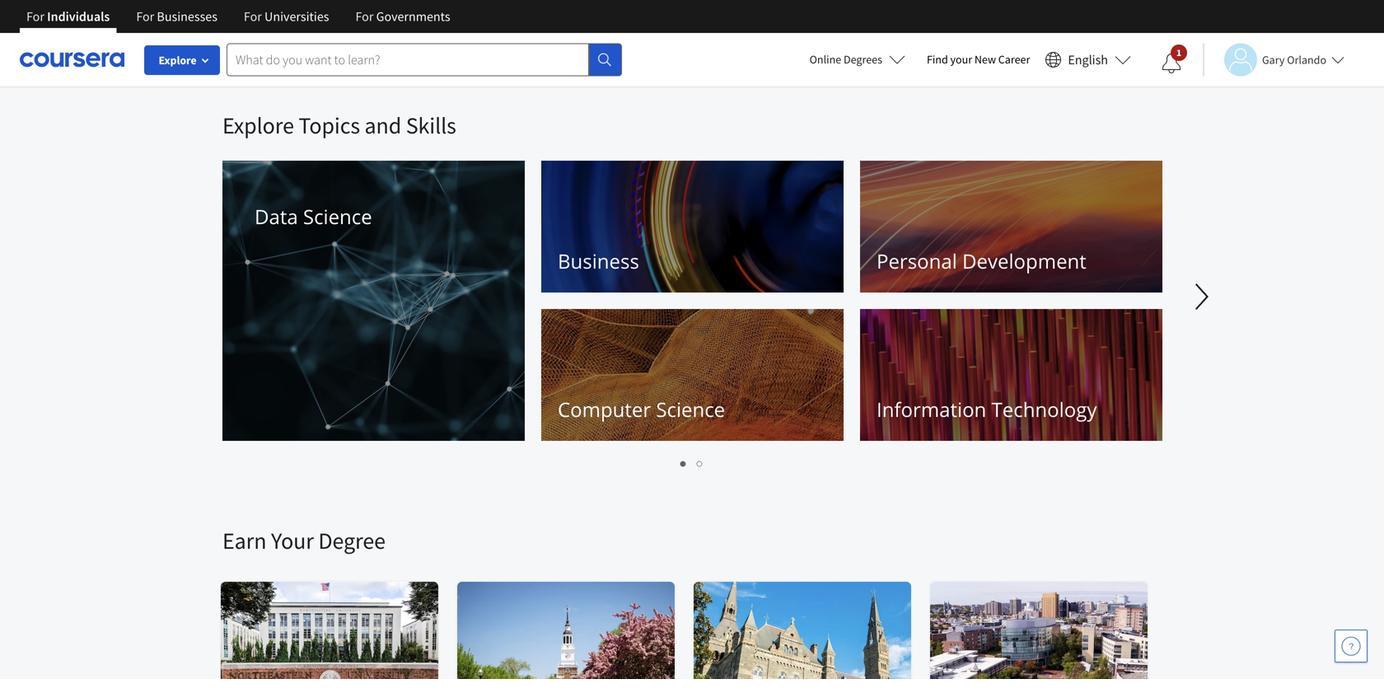 Task type: vqa. For each thing, say whether or not it's contained in the screenshot.
Indian Statistical Institute image
no



Task type: describe. For each thing, give the bounding box(es) containing it.
banner navigation
[[13, 0, 464, 33]]

for for individuals
[[26, 8, 44, 25]]

personal development image
[[860, 161, 1163, 293]]

data
[[255, 203, 298, 230]]

1 horizontal spatial 1 button
[[1149, 44, 1195, 83]]

explore topics and skills carousel element
[[214, 87, 1384, 476]]

for for universities
[[244, 8, 262, 25]]

your
[[951, 52, 972, 67]]

What do you want to learn? text field
[[227, 43, 589, 76]]

find your new career
[[927, 52, 1030, 67]]

universities
[[265, 8, 329, 25]]

gary
[[1262, 52, 1285, 67]]

computer
[[558, 396, 651, 423]]

next slide image
[[1183, 277, 1222, 316]]

personal development
[[877, 248, 1087, 274]]

your
[[271, 526, 314, 555]]

science for computer science
[[656, 396, 725, 423]]

personal
[[877, 248, 957, 274]]

business link
[[541, 161, 844, 293]]

explore topics and skills
[[223, 111, 456, 140]]

governments
[[376, 8, 450, 25]]

help center image
[[1342, 636, 1361, 656]]

explore for explore topics and skills
[[223, 111, 294, 140]]

degrees
[[844, 52, 883, 67]]

for individuals
[[26, 8, 110, 25]]

skills
[[406, 111, 456, 140]]

personal development link
[[860, 161, 1163, 293]]

find
[[927, 52, 948, 67]]

degree
[[318, 526, 386, 555]]

for businesses
[[136, 8, 217, 25]]

earn your degree
[[223, 526, 386, 555]]

list inside explore topics and skills carousel element
[[223, 453, 1162, 472]]

online degrees
[[810, 52, 883, 67]]

businesses
[[157, 8, 217, 25]]

and
[[365, 111, 401, 140]]

find your new career link
[[919, 49, 1039, 70]]

master of science in information systems degree by northeastern university , image
[[930, 582, 1149, 679]]

coursera image
[[20, 46, 124, 73]]

business image
[[541, 161, 844, 293]]

2 button
[[692, 453, 709, 472]]

data science link
[[223, 161, 525, 441]]



Task type: locate. For each thing, give the bounding box(es) containing it.
list containing 1
[[223, 453, 1162, 472]]

explore for explore
[[159, 53, 197, 68]]

explore button
[[144, 45, 220, 75]]

computer science
[[558, 396, 725, 423]]

information technology
[[877, 396, 1097, 423]]

topics
[[299, 111, 360, 140]]

explore
[[159, 53, 197, 68], [223, 111, 294, 140]]

orlando
[[1287, 52, 1327, 67]]

2 for from the left
[[136, 8, 154, 25]]

science for data science
[[303, 203, 372, 230]]

for
[[26, 8, 44, 25], [136, 8, 154, 25], [244, 8, 262, 25], [356, 8, 374, 25]]

for for businesses
[[136, 8, 154, 25]]

1 button
[[1149, 44, 1195, 83], [676, 453, 692, 472]]

4 for from the left
[[356, 8, 374, 25]]

earn
[[223, 526, 267, 555]]

1 horizontal spatial science
[[656, 396, 725, 423]]

0 vertical spatial 1
[[1177, 46, 1182, 59]]

for universities
[[244, 8, 329, 25]]

show notifications image
[[1162, 54, 1182, 73]]

0 horizontal spatial science
[[303, 203, 372, 230]]

1 vertical spatial science
[[656, 396, 725, 423]]

master of engineering in computer engineering degree by dartmouth college, image
[[457, 582, 676, 679]]

0 vertical spatial science
[[303, 203, 372, 230]]

explore inside explore topics and skills carousel element
[[223, 111, 294, 140]]

computer science image
[[541, 309, 844, 441]]

bachelor of arts in liberal studies degree by georgetown university, image
[[694, 582, 912, 679]]

gary orlando
[[1262, 52, 1327, 67]]

1 inside list
[[681, 455, 687, 471]]

earn your degree carousel element
[[214, 476, 1384, 679]]

1 for from the left
[[26, 8, 44, 25]]

gary orlando button
[[1203, 43, 1345, 76]]

explore down for businesses
[[159, 53, 197, 68]]

information
[[877, 396, 987, 423]]

for governments
[[356, 8, 450, 25]]

science up 2 button
[[656, 396, 725, 423]]

science right data
[[303, 203, 372, 230]]

explore left topics
[[223, 111, 294, 140]]

3 for from the left
[[244, 8, 262, 25]]

development
[[963, 248, 1087, 274]]

online degrees button
[[797, 41, 919, 77]]

science
[[303, 203, 372, 230], [656, 396, 725, 423]]

0 vertical spatial explore
[[159, 53, 197, 68]]

career
[[999, 52, 1030, 67]]

computer science link
[[541, 309, 844, 441]]

1 vertical spatial 1 button
[[676, 453, 692, 472]]

english
[[1068, 52, 1108, 68]]

for left governments
[[356, 8, 374, 25]]

data science
[[255, 203, 372, 230]]

1 vertical spatial 1
[[681, 455, 687, 471]]

list
[[223, 453, 1162, 472]]

for left individuals
[[26, 8, 44, 25]]

1 horizontal spatial explore
[[223, 111, 294, 140]]

new
[[975, 52, 996, 67]]

1 vertical spatial explore
[[223, 111, 294, 140]]

technology
[[992, 396, 1097, 423]]

explore inside explore popup button
[[159, 53, 197, 68]]

0 vertical spatial 1 button
[[1149, 44, 1195, 83]]

for left businesses
[[136, 8, 154, 25]]

information technology image
[[860, 309, 1163, 441]]

english button
[[1039, 33, 1138, 87]]

for left universities
[[244, 8, 262, 25]]

0 horizontal spatial explore
[[159, 53, 197, 68]]

online
[[810, 52, 842, 67]]

master of science in data analytics engineering degree by northeastern university , image
[[221, 582, 439, 679]]

for for governments
[[356, 8, 374, 25]]

1 horizontal spatial 1
[[1177, 46, 1182, 59]]

1
[[1177, 46, 1182, 59], [681, 455, 687, 471]]

information technology link
[[860, 309, 1163, 441]]

None search field
[[227, 43, 622, 76]]

individuals
[[47, 8, 110, 25]]

data science image
[[223, 161, 525, 441]]

0 horizontal spatial 1 button
[[676, 453, 692, 472]]

2
[[697, 455, 704, 471]]

0 horizontal spatial 1
[[681, 455, 687, 471]]

business
[[558, 248, 639, 274]]



